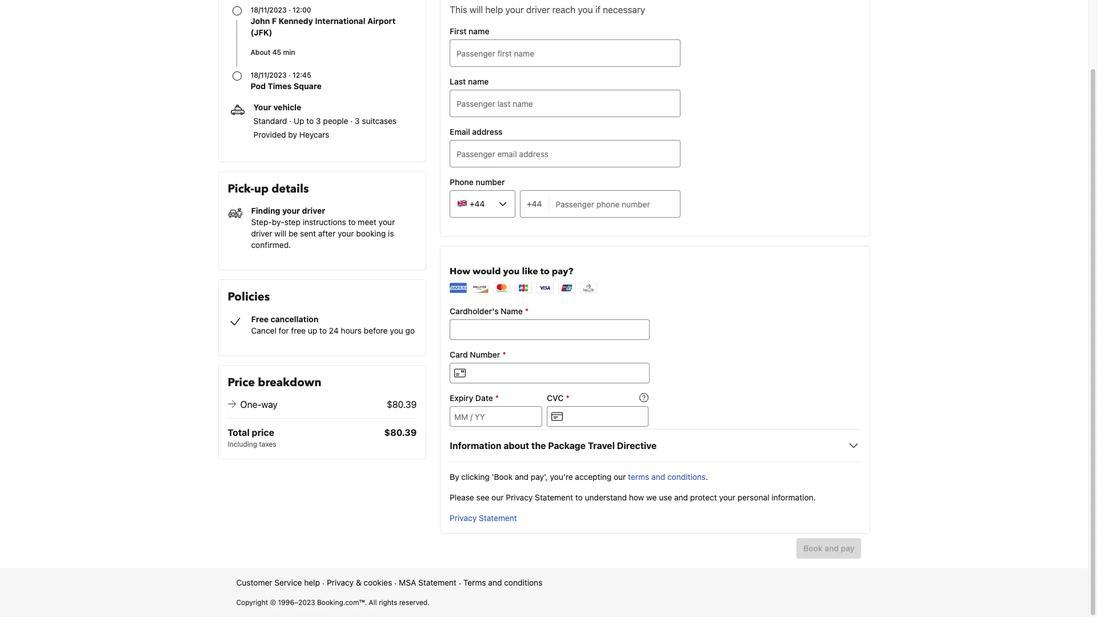 Task type: describe. For each thing, give the bounding box(es) containing it.
to down by clicking 'book and pay', you're accepting our terms and conditions .
[[575, 493, 583, 502]]

way
[[261, 399, 278, 410]]

to inside the free cancellation cancel for free up to 24 hours before you go
[[319, 326, 327, 335]]

booking.com™.
[[317, 598, 367, 607]]

1 vertical spatial conditions
[[504, 578, 543, 587]]

circle empty image for john f kennedy international airport (jfk)
[[232, 6, 241, 15]]

1 horizontal spatial driver
[[302, 206, 325, 216]]

for
[[279, 326, 289, 335]]

0 horizontal spatial driver
[[251, 229, 272, 239]]

instructions
[[303, 217, 346, 227]]

before
[[364, 326, 388, 335]]

rights
[[379, 598, 397, 607]]

Email address email field
[[450, 140, 681, 167]]

about
[[251, 48, 271, 57]]

step-
[[251, 217, 272, 227]]

0 vertical spatial statement
[[535, 493, 573, 502]]

to inside your vehicle standard · up to 3 people · 3 suitcases provided by heycars
[[306, 116, 314, 126]]

1996–2023
[[278, 598, 315, 607]]

0 vertical spatial up
[[254, 181, 269, 197]]

book and pay
[[804, 543, 855, 553]]

your vehicle standard · up to 3 people · 3 suitcases provided by heycars
[[253, 102, 397, 139]]

circle empty image for pod times square
[[232, 71, 241, 81]]

see
[[476, 493, 489, 502]]

price breakdown
[[228, 375, 321, 390]]

0 vertical spatial $80.39
[[387, 399, 417, 410]]

email
[[450, 127, 470, 137]]

help for service
[[304, 578, 320, 587]]

up
[[294, 116, 304, 126]]

statement for msa statement
[[418, 578, 457, 587]]

2 horizontal spatial privacy
[[506, 493, 533, 502]]

1 3 from the left
[[316, 116, 321, 126]]

breakdown
[[258, 375, 321, 390]]

if
[[595, 5, 601, 15]]

last name
[[450, 77, 489, 86]]

vehicle
[[273, 102, 301, 112]]

after
[[318, 229, 336, 239]]

standard
[[253, 116, 287, 126]]

your
[[253, 102, 271, 112]]

hours
[[341, 326, 362, 335]]

min
[[283, 48, 295, 57]]

this
[[450, 5, 467, 15]]

2 3 from the left
[[355, 116, 360, 126]]

booking
[[356, 229, 386, 239]]

including taxes
[[228, 440, 276, 448]]

1 horizontal spatial conditions
[[667, 472, 706, 482]]

1 vertical spatial our
[[492, 493, 504, 502]]

travel
[[588, 441, 615, 451]]

pick-
[[228, 181, 254, 197]]

24
[[329, 326, 339, 335]]

clicking
[[461, 472, 490, 482]]

customer service help
[[236, 578, 320, 587]]

privacy statement
[[450, 513, 517, 523]]

number
[[476, 177, 505, 187]]

first name
[[450, 26, 489, 36]]

information.
[[772, 493, 816, 502]]

12:45 timer
[[293, 71, 311, 79]]

phone
[[450, 177, 474, 187]]

by clicking 'book and pay', you're accepting our terms and conditions .
[[450, 472, 708, 482]]

by-
[[272, 217, 284, 227]]

by
[[288, 130, 297, 139]]

suitcases
[[362, 116, 397, 126]]

please see our privacy statement to understand how we use and protect your personal information.
[[450, 493, 816, 502]]

address
[[472, 127, 502, 137]]

1 vertical spatial $80.39
[[384, 427, 417, 438]]

last
[[450, 77, 466, 86]]

cancel
[[251, 326, 277, 335]]

including
[[228, 440, 257, 448]]

your up is
[[379, 217, 395, 227]]

provided
[[253, 130, 286, 139]]

details
[[272, 181, 309, 197]]

service
[[274, 578, 302, 587]]

msa
[[399, 578, 416, 587]]

terms
[[628, 472, 649, 482]]

kennedy
[[279, 16, 313, 26]]

price
[[228, 375, 255, 390]]

· inside 18/11/2023 · 12:45 pod times square
[[289, 71, 291, 79]]

your right after
[[338, 229, 354, 239]]

(jfk)
[[251, 27, 272, 37]]

.
[[706, 472, 708, 482]]

customer
[[236, 578, 272, 587]]

free cancellation cancel for free up to 24 hours before you go
[[251, 314, 415, 335]]

total
[[228, 427, 250, 438]]

will inside finding your driver step-by-step instructions to meet your driver will be sent after your booking is confirmed.
[[275, 229, 286, 239]]

&
[[356, 578, 362, 587]]

your left reach
[[506, 5, 524, 15]]

people
[[323, 116, 348, 126]]

and inside terms and conditions link
[[488, 578, 502, 587]]

12:00
[[293, 6, 311, 14]]

18/11/2023 · 12:45 pod times square
[[251, 71, 322, 91]]

finding your driver step-by-step instructions to meet your driver will be sent after your booking is confirmed.
[[251, 206, 395, 250]]

one-way
[[240, 399, 278, 410]]

terms and conditions link
[[463, 577, 543, 589]]

privacy & cookies link
[[327, 577, 392, 589]]

· right people
[[350, 116, 353, 126]]

18/11/2023 · 12:00 john f kennedy international airport (jfk)
[[251, 6, 395, 37]]

18/11/2023 for pod
[[251, 71, 287, 79]]

john
[[251, 16, 270, 26]]

free
[[251, 314, 269, 324]]

international
[[315, 16, 365, 26]]

Phone number telephone field
[[549, 190, 681, 218]]

terms
[[463, 578, 486, 587]]

1 horizontal spatial you
[[578, 5, 593, 15]]

to inside finding your driver step-by-step instructions to meet your driver will be sent after your booking is confirmed.
[[348, 217, 356, 227]]

we
[[646, 493, 657, 502]]



Task type: vqa. For each thing, say whether or not it's contained in the screenshot.
19)
no



Task type: locate. For each thing, give the bounding box(es) containing it.
2 horizontal spatial driver
[[526, 5, 550, 15]]

· left 12:45 timer
[[289, 71, 291, 79]]

privacy down ''book'
[[506, 493, 533, 502]]

1 horizontal spatial statement
[[479, 513, 517, 523]]

up right free
[[308, 326, 317, 335]]

0 horizontal spatial 3
[[316, 116, 321, 126]]

help right service
[[304, 578, 320, 587]]

· inside "18/11/2023 · 12:00 john f kennedy international airport (jfk)"
[[289, 6, 291, 14]]

will right 'this'
[[470, 5, 483, 15]]

1 18/11/2023 from the top
[[251, 6, 287, 14]]

will down "by-"
[[275, 229, 286, 239]]

you left if
[[578, 5, 593, 15]]

· left "12:00"
[[289, 6, 291, 14]]

necessary
[[603, 5, 645, 15]]

square
[[294, 81, 322, 91]]

name for last name
[[468, 77, 489, 86]]

the
[[531, 441, 546, 451]]

to
[[306, 116, 314, 126], [348, 217, 356, 227], [319, 326, 327, 335], [575, 493, 583, 502]]

1 horizontal spatial will
[[470, 5, 483, 15]]

0 horizontal spatial you
[[390, 326, 403, 335]]

0 vertical spatial privacy
[[506, 493, 533, 502]]

conditions up protect
[[667, 472, 706, 482]]

you're
[[550, 472, 573, 482]]

taxes
[[259, 440, 276, 448]]

to left 24
[[319, 326, 327, 335]]

conditions
[[667, 472, 706, 482], [504, 578, 543, 587]]

book and pay button
[[797, 538, 861, 559]]

privacy for privacy statement
[[450, 513, 477, 523]]

1 circle empty image from the top
[[232, 6, 241, 15]]

2 circle empty image from the top
[[232, 71, 241, 81]]

step
[[284, 217, 301, 227]]

1 vertical spatial statement
[[479, 513, 517, 523]]

circle empty image
[[232, 6, 241, 15], [232, 71, 241, 81]]

terms and conditions link
[[628, 472, 706, 482]]

first
[[450, 26, 467, 36]]

0 vertical spatial driver
[[526, 5, 550, 15]]

0 vertical spatial conditions
[[667, 472, 706, 482]]

driver left reach
[[526, 5, 550, 15]]

information about the package travel directive
[[450, 441, 657, 451]]

1 vertical spatial circle empty image
[[232, 71, 241, 81]]

driver up instructions
[[302, 206, 325, 216]]

18/11/2023 up f
[[251, 6, 287, 14]]

1 horizontal spatial our
[[614, 472, 626, 482]]

f
[[272, 16, 277, 26]]

0 vertical spatial help
[[485, 5, 503, 15]]

pay
[[841, 543, 855, 553]]

directive
[[617, 441, 657, 451]]

up inside the free cancellation cancel for free up to 24 hours before you go
[[308, 326, 317, 335]]

your right protect
[[719, 493, 735, 502]]

book
[[804, 543, 823, 553]]

confirmed.
[[251, 240, 291, 250]]

up up the finding
[[254, 181, 269, 197]]

3 up heycars
[[316, 116, 321, 126]]

1 vertical spatial help
[[304, 578, 320, 587]]

total price
[[228, 427, 274, 438]]

0 horizontal spatial help
[[304, 578, 320, 587]]

statement right msa
[[418, 578, 457, 587]]

reach
[[552, 5, 576, 15]]

0 vertical spatial will
[[470, 5, 483, 15]]

how
[[629, 493, 644, 502]]

12:45
[[293, 71, 311, 79]]

0 horizontal spatial conditions
[[504, 578, 543, 587]]

1 vertical spatial up
[[308, 326, 317, 335]]

help up first name
[[485, 5, 503, 15]]

name right first
[[469, 26, 489, 36]]

about
[[504, 441, 529, 451]]

©
[[270, 598, 276, 607]]

about 45 min
[[251, 48, 295, 57]]

1 vertical spatial privacy
[[450, 513, 477, 523]]

to left "meet"
[[348, 217, 356, 227]]

45
[[272, 48, 281, 57]]

0 vertical spatial 18/11/2023
[[251, 6, 287, 14]]

1 horizontal spatial help
[[485, 5, 503, 15]]

18/11/2023 inside "18/11/2023 · 12:00 john f kennedy international airport (jfk)"
[[251, 6, 287, 14]]

privacy for privacy & cookies
[[327, 578, 354, 587]]

privacy down please
[[450, 513, 477, 523]]

0 vertical spatial name
[[469, 26, 489, 36]]

your up step
[[282, 206, 300, 216]]

name right last
[[468, 77, 489, 86]]

0 vertical spatial you
[[578, 5, 593, 15]]

to right up
[[306, 116, 314, 126]]

Last name text field
[[450, 90, 681, 117]]

cancellation
[[271, 314, 318, 324]]

use
[[659, 493, 672, 502]]

privacy left &
[[327, 578, 354, 587]]

and inside book and pay 'button'
[[825, 543, 839, 553]]

phone number
[[450, 177, 505, 187]]

12:00 timer
[[293, 6, 311, 14]]

you inside the free cancellation cancel for free up to 24 hours before you go
[[390, 326, 403, 335]]

our left terms
[[614, 472, 626, 482]]

privacy & cookies
[[327, 578, 392, 587]]

conditions right terms
[[504, 578, 543, 587]]

cookies
[[364, 578, 392, 587]]

protect
[[690, 493, 717, 502]]

airport
[[367, 16, 395, 26]]

0 horizontal spatial statement
[[418, 578, 457, 587]]

0 horizontal spatial privacy
[[327, 578, 354, 587]]

your
[[506, 5, 524, 15], [282, 206, 300, 216], [379, 217, 395, 227], [338, 229, 354, 239], [719, 493, 735, 502]]

heycars
[[299, 130, 329, 139]]

msa statement link
[[399, 577, 457, 589]]

1 horizontal spatial up
[[308, 326, 317, 335]]

our right see
[[492, 493, 504, 502]]

package
[[548, 441, 586, 451]]

pick-up details
[[228, 181, 309, 197]]

copyright
[[236, 598, 268, 607]]

2 vertical spatial driver
[[251, 229, 272, 239]]

'book
[[492, 472, 513, 482]]

sent
[[300, 229, 316, 239]]

2 vertical spatial privacy
[[327, 578, 354, 587]]

3 right people
[[355, 116, 360, 126]]

2 horizontal spatial statement
[[535, 493, 573, 502]]

free
[[291, 326, 306, 335]]

statement down see
[[479, 513, 517, 523]]

statement for privacy statement
[[479, 513, 517, 523]]

statement down you're
[[535, 493, 573, 502]]

understand
[[585, 493, 627, 502]]

0 horizontal spatial up
[[254, 181, 269, 197]]

18/11/2023
[[251, 6, 287, 14], [251, 71, 287, 79]]

1 horizontal spatial privacy
[[450, 513, 477, 523]]

meet
[[358, 217, 376, 227]]

email address
[[450, 127, 502, 137]]

help for will
[[485, 5, 503, 15]]

18/11/2023 inside 18/11/2023 · 12:45 pod times square
[[251, 71, 287, 79]]

privacy statement link
[[450, 513, 517, 523]]

accepting
[[575, 472, 612, 482]]

is
[[388, 229, 394, 239]]

0 horizontal spatial will
[[275, 229, 286, 239]]

reserved.
[[399, 598, 430, 607]]

2 18/11/2023 from the top
[[251, 71, 287, 79]]

linked travel agreement information, click here to open element
[[450, 439, 838, 453]]

1 vertical spatial 18/11/2023
[[251, 71, 287, 79]]

1 vertical spatial you
[[390, 326, 403, 335]]

one-
[[240, 399, 261, 410]]

personal
[[738, 493, 769, 502]]

0 vertical spatial circle empty image
[[232, 6, 241, 15]]

pod
[[251, 81, 266, 91]]

0 horizontal spatial our
[[492, 493, 504, 502]]

help
[[485, 5, 503, 15], [304, 578, 320, 587]]

up
[[254, 181, 269, 197], [308, 326, 317, 335]]

First name text field
[[450, 39, 681, 67]]

you left go
[[390, 326, 403, 335]]

information about the package travel directive button
[[450, 439, 861, 453]]

0 vertical spatial our
[[614, 472, 626, 482]]

3
[[316, 116, 321, 126], [355, 116, 360, 126]]

driver down step-
[[251, 229, 272, 239]]

please
[[450, 493, 474, 502]]

1 vertical spatial will
[[275, 229, 286, 239]]

1 vertical spatial name
[[468, 77, 489, 86]]

pay',
[[531, 472, 548, 482]]

name for first name
[[469, 26, 489, 36]]

18/11/2023 up pod
[[251, 71, 287, 79]]

18/11/2023 for john
[[251, 6, 287, 14]]

terms and conditions
[[463, 578, 543, 587]]

1 vertical spatial driver
[[302, 206, 325, 216]]

1 horizontal spatial 3
[[355, 116, 360, 126]]

copyright © 1996–2023 booking.com™. all rights reserved.
[[236, 598, 430, 607]]

2 vertical spatial statement
[[418, 578, 457, 587]]

· left up
[[289, 116, 291, 126]]



